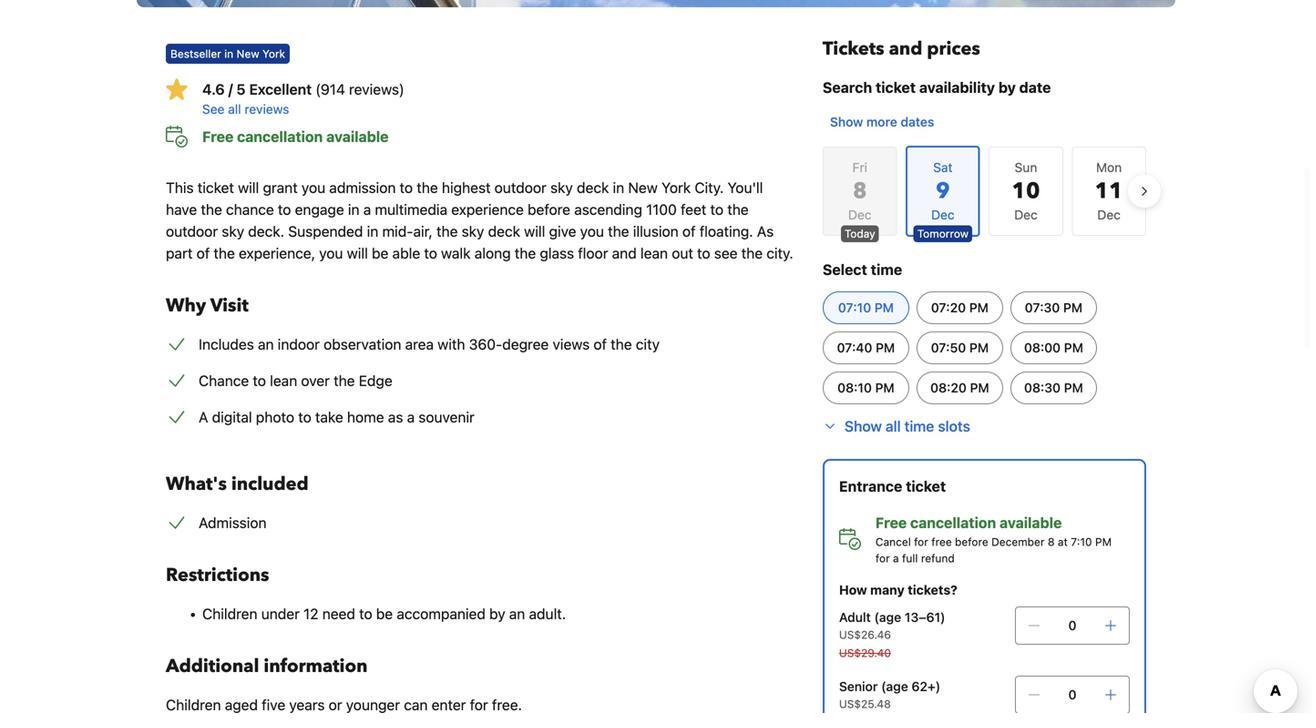 Task type: vqa. For each thing, say whether or not it's contained in the screenshot.
rightmost an
yes



Task type: describe. For each thing, give the bounding box(es) containing it.
visit
[[210, 293, 249, 319]]

select time
[[823, 261, 902, 278]]

information
[[264, 654, 368, 679]]

the left city
[[611, 336, 632, 353]]

see
[[202, 102, 225, 117]]

07:50 pm
[[931, 340, 989, 355]]

admission
[[329, 179, 396, 196]]

ticket for availability
[[876, 79, 916, 96]]

0 horizontal spatial for
[[876, 552, 890, 565]]

07:30
[[1025, 300, 1060, 315]]

to down air,
[[424, 245, 437, 262]]

1 horizontal spatial of
[[594, 336, 607, 353]]

available for free cancellation available
[[326, 128, 389, 145]]

08:00
[[1024, 340, 1061, 355]]

pm for 07:30 pm
[[1063, 300, 1083, 315]]

us$25.48
[[839, 698, 891, 711]]

pm for 08:00 pm
[[1064, 340, 1084, 355]]

07:30 pm
[[1025, 300, 1083, 315]]

tickets?
[[908, 583, 958, 598]]

pm inside free cancellation available cancel for free before december 8 at 7:10 pm for a full refund
[[1095, 536, 1112, 549]]

bestseller
[[170, 47, 221, 60]]

the up multimedia
[[417, 179, 438, 196]]

sun 10 dec
[[1012, 160, 1040, 222]]

engage
[[295, 201, 344, 218]]

to left the take
[[298, 409, 311, 426]]

11
[[1095, 176, 1123, 206]]

december
[[992, 536, 1045, 549]]

07:20 pm
[[931, 300, 989, 315]]

see all reviews button
[[202, 100, 794, 118]]

ascending
[[574, 201, 642, 218]]

0 for senior (age 62+)
[[1069, 688, 1077, 703]]

pm for 08:10 pm
[[875, 381, 895, 396]]

a digital photo to take home as a souvenir
[[199, 409, 475, 426]]

in down admission
[[348, 201, 360, 218]]

in left mid-
[[367, 223, 378, 240]]

excellent
[[249, 81, 312, 98]]

degree
[[502, 336, 549, 353]]

5
[[236, 81, 246, 98]]

0 vertical spatial york
[[262, 47, 285, 60]]

show all time slots button
[[823, 416, 971, 437]]

us$26.46
[[839, 629, 891, 642]]

this
[[166, 179, 194, 196]]

show all time slots
[[845, 418, 971, 435]]

walk
[[441, 245, 471, 262]]

to right "chance"
[[253, 372, 266, 390]]

glass
[[540, 245, 574, 262]]

floating.
[[700, 223, 753, 240]]

mon 11 dec
[[1095, 160, 1123, 222]]

08:10 pm
[[838, 381, 895, 396]]

why visit
[[166, 293, 249, 319]]

07:10 pm
[[838, 300, 894, 315]]

a inside free cancellation available cancel for free before december 8 at 7:10 pm for a full refund
[[893, 552, 899, 565]]

deck.
[[248, 223, 284, 240]]

07:20
[[931, 300, 966, 315]]

with
[[438, 336, 465, 353]]

many
[[870, 583, 905, 598]]

adult (age 13–61) us$26.46
[[839, 610, 946, 642]]

to down grant
[[278, 201, 291, 218]]

accompanied
[[397, 606, 486, 623]]

show more dates button
[[823, 106, 942, 139]]

york inside this ticket will grant you admission to the highest outdoor sky deck in new york city. you'll have the chance to engage in a multimedia experience before ascending 1100 feet to the outdoor sky deck. suspended in mid-air, the sky deck will give you the illusion of floating. as part of the experience, you will be able to walk along the glass floor and lean out to see the city.
[[662, 179, 691, 196]]

1 horizontal spatial a
[[407, 409, 415, 426]]

part
[[166, 245, 193, 262]]

dec for 11
[[1098, 207, 1121, 222]]

lean inside this ticket will grant you admission to the highest outdoor sky deck in new york city. you'll have the chance to engage in a multimedia experience before ascending 1100 feet to the outdoor sky deck. suspended in mid-air, the sky deck will give you the illusion of floating. as part of the experience, you will be able to walk along the glass floor and lean out to see the city.
[[641, 245, 668, 262]]

adult.
[[529, 606, 566, 623]]

the down the ascending
[[608, 223, 629, 240]]

2 vertical spatial ticket
[[906, 478, 946, 495]]

0 vertical spatial by
[[999, 79, 1016, 96]]

chance
[[199, 372, 249, 390]]

1 vertical spatial deck
[[488, 223, 520, 240]]

0 vertical spatial time
[[871, 261, 902, 278]]

show more dates
[[830, 114, 935, 129]]

today
[[845, 227, 876, 240]]

over
[[301, 372, 330, 390]]

fri 8 dec today
[[845, 160, 876, 240]]

suspended
[[288, 223, 363, 240]]

more
[[867, 114, 898, 129]]

08:20 pm
[[931, 381, 990, 396]]

pm for 07:40 pm
[[876, 340, 895, 355]]

2 horizontal spatial of
[[683, 223, 696, 240]]

0 vertical spatial will
[[238, 179, 259, 196]]

1 vertical spatial you
[[580, 223, 604, 240]]

the down you'll
[[727, 201, 749, 218]]

restrictions
[[166, 563, 269, 588]]

pm for 07:10 pm
[[875, 300, 894, 315]]

admission
[[199, 514, 267, 532]]

available for free cancellation available cancel for free before december 8 at 7:10 pm for a full refund
[[1000, 514, 1062, 532]]

as
[[757, 223, 774, 240]]

why
[[166, 293, 206, 319]]

how
[[839, 583, 867, 598]]

slots
[[938, 418, 971, 435]]

the left glass
[[515, 245, 536, 262]]

1 horizontal spatial deck
[[577, 179, 609, 196]]

7:10
[[1071, 536, 1092, 549]]

select
[[823, 261, 868, 278]]

in right bestseller
[[224, 47, 233, 60]]

give
[[549, 223, 576, 240]]

search ticket availability by date
[[823, 79, 1051, 96]]

mon
[[1096, 160, 1122, 175]]

show for show more dates
[[830, 114, 863, 129]]

cancellation for free cancellation available cancel for free before december 8 at 7:10 pm for a full refund
[[911, 514, 996, 532]]

0 horizontal spatial by
[[489, 606, 505, 623]]

as
[[388, 409, 403, 426]]

1 horizontal spatial an
[[509, 606, 525, 623]]

souvenir
[[419, 409, 475, 426]]

dec for 10
[[1015, 207, 1038, 222]]

tickets
[[823, 36, 885, 62]]

360-
[[469, 336, 502, 353]]

free cancellation available cancel for free before december 8 at 7:10 pm for a full refund
[[876, 514, 1112, 565]]

to up multimedia
[[400, 179, 413, 196]]

pm for 07:50 pm
[[970, 340, 989, 355]]

reviews
[[245, 102, 289, 117]]

08:20
[[931, 381, 967, 396]]

in up the ascending
[[613, 179, 624, 196]]

senior
[[839, 679, 878, 694]]

all inside button
[[886, 418, 901, 435]]

free cancellation available
[[202, 128, 389, 145]]

chance to lean over the edge
[[199, 372, 393, 390]]

cancel
[[876, 536, 911, 549]]

included
[[231, 472, 309, 497]]

the right 'have'
[[201, 201, 222, 218]]

1 horizontal spatial will
[[347, 245, 368, 262]]

12
[[304, 606, 319, 623]]



Task type: locate. For each thing, give the bounding box(es) containing it.
pm right 07:20
[[970, 300, 989, 315]]

by left date at top right
[[999, 79, 1016, 96]]

0 vertical spatial deck
[[577, 179, 609, 196]]

sky down experience
[[462, 223, 484, 240]]

pm right 08:00
[[1064, 340, 1084, 355]]

illusion
[[633, 223, 679, 240]]

the down as
[[742, 245, 763, 262]]

2 horizontal spatial dec
[[1098, 207, 1121, 222]]

time left slots
[[905, 418, 934, 435]]

0 vertical spatial all
[[228, 102, 241, 117]]

0 vertical spatial of
[[683, 223, 696, 240]]

by
[[999, 79, 1016, 96], [489, 606, 505, 623]]

pm
[[875, 300, 894, 315], [970, 300, 989, 315], [1063, 300, 1083, 315], [876, 340, 895, 355], [970, 340, 989, 355], [1064, 340, 1084, 355], [875, 381, 895, 396], [970, 381, 990, 396], [1064, 381, 1083, 396], [1095, 536, 1112, 549]]

digital
[[212, 409, 252, 426]]

1 horizontal spatial new
[[628, 179, 658, 196]]

before right free
[[955, 536, 989, 549]]

0 horizontal spatial a
[[363, 201, 371, 218]]

along
[[475, 245, 511, 262]]

1 vertical spatial will
[[524, 223, 545, 240]]

of right views
[[594, 336, 607, 353]]

pm right 7:10 on the bottom right of page
[[1095, 536, 1112, 549]]

have
[[166, 201, 197, 218]]

2 horizontal spatial sky
[[550, 179, 573, 196]]

0 vertical spatial you
[[302, 179, 325, 196]]

dec inside fri 8 dec today
[[848, 207, 872, 222]]

show for show all time slots
[[845, 418, 882, 435]]

2 vertical spatial of
[[594, 336, 607, 353]]

feet
[[681, 201, 707, 218]]

time right select
[[871, 261, 902, 278]]

free up cancel
[[876, 514, 907, 532]]

region containing 8
[[808, 139, 1161, 244]]

0
[[1069, 618, 1077, 633], [1069, 688, 1077, 703]]

before inside free cancellation available cancel for free before december 8 at 7:10 pm for a full refund
[[955, 536, 989, 549]]

1 vertical spatial 8
[[1048, 536, 1055, 549]]

0 vertical spatial before
[[528, 201, 571, 218]]

0 vertical spatial a
[[363, 201, 371, 218]]

available up december
[[1000, 514, 1062, 532]]

1 vertical spatial for
[[876, 552, 890, 565]]

pm right 07:40
[[876, 340, 895, 355]]

the right over
[[334, 372, 355, 390]]

pm for 08:20 pm
[[970, 381, 990, 396]]

1 horizontal spatial available
[[1000, 514, 1062, 532]]

deck up along
[[488, 223, 520, 240]]

1 0 from the top
[[1069, 618, 1077, 633]]

ticket
[[876, 79, 916, 96], [198, 179, 234, 196], [906, 478, 946, 495]]

1 horizontal spatial 8
[[1048, 536, 1055, 549]]

1 horizontal spatial lean
[[641, 245, 668, 262]]

1 vertical spatial free
[[876, 514, 907, 532]]

indoor
[[278, 336, 320, 353]]

home
[[347, 409, 384, 426]]

07:10
[[838, 300, 871, 315]]

need
[[322, 606, 355, 623]]

of right part
[[196, 245, 210, 262]]

pm right the 07:50
[[970, 340, 989, 355]]

a inside this ticket will grant you admission to the highest outdoor sky deck in new york city. you'll have the chance to engage in a multimedia experience before ascending 1100 feet to the outdoor sky deck. suspended in mid-air, the sky deck will give you the illusion of floating. as part of the experience, you will be able to walk along the glass floor and lean out to see the city.
[[363, 201, 371, 218]]

0 vertical spatial 8
[[853, 176, 867, 206]]

children under 12 need to be accompanied by an adult.
[[202, 606, 566, 623]]

(age inside adult (age 13–61) us$26.46
[[874, 610, 902, 625]]

0 horizontal spatial free
[[202, 128, 234, 145]]

you up floor
[[580, 223, 604, 240]]

will up chance
[[238, 179, 259, 196]]

1 horizontal spatial free
[[876, 514, 907, 532]]

1 horizontal spatial sky
[[462, 223, 484, 240]]

pm right 07:30
[[1063, 300, 1083, 315]]

pm for 07:20 pm
[[970, 300, 989, 315]]

0 vertical spatial outdoor
[[495, 179, 547, 196]]

1 horizontal spatial york
[[662, 179, 691, 196]]

0 horizontal spatial outdoor
[[166, 223, 218, 240]]

deck up the ascending
[[577, 179, 609, 196]]

2 dec from the left
[[1015, 207, 1038, 222]]

1 dec from the left
[[848, 207, 872, 222]]

1 vertical spatial of
[[196, 245, 210, 262]]

cancellation down reviews
[[237, 128, 323, 145]]

out
[[672, 245, 693, 262]]

8 inside fri 8 dec today
[[853, 176, 867, 206]]

this ticket will grant you admission to the highest outdoor sky deck in new york city. you'll have the chance to engage in a multimedia experience before ascending 1100 feet to the outdoor sky deck. suspended in mid-air, the sky deck will give you the illusion of floating. as part of the experience, you will be able to walk along the glass floor and lean out to see the city.
[[166, 179, 794, 262]]

0 horizontal spatial sky
[[222, 223, 244, 240]]

dec down 11
[[1098, 207, 1121, 222]]

lean left over
[[270, 372, 297, 390]]

0 vertical spatial and
[[889, 36, 923, 62]]

pm right 08:10
[[875, 381, 895, 396]]

for
[[914, 536, 929, 549], [876, 552, 890, 565]]

08:00 pm
[[1024, 340, 1084, 355]]

outdoor
[[495, 179, 547, 196], [166, 223, 218, 240]]

2 0 from the top
[[1069, 688, 1077, 703]]

before
[[528, 201, 571, 218], [955, 536, 989, 549]]

0 vertical spatial new
[[237, 47, 259, 60]]

york up excellent
[[262, 47, 285, 60]]

area
[[405, 336, 434, 353]]

8
[[853, 176, 867, 206], [1048, 536, 1055, 549]]

and right floor
[[612, 245, 637, 262]]

1 vertical spatial show
[[845, 418, 882, 435]]

outdoor down 'have'
[[166, 223, 218, 240]]

free for free cancellation available cancel for free before december 8 at 7:10 pm for a full refund
[[876, 514, 907, 532]]

(age left 62+)
[[881, 679, 908, 694]]

city.
[[767, 245, 794, 262]]

free for free cancellation available
[[202, 128, 234, 145]]

show inside button
[[845, 418, 882, 435]]

to right need
[[359, 606, 372, 623]]

outdoor up experience
[[495, 179, 547, 196]]

a right the as
[[407, 409, 415, 426]]

dec for 8
[[848, 207, 872, 222]]

be right need
[[376, 606, 393, 623]]

pm right 08:30
[[1064, 381, 1083, 396]]

a down admission
[[363, 201, 371, 218]]

8 down fri
[[853, 176, 867, 206]]

1 vertical spatial ticket
[[198, 179, 234, 196]]

1 vertical spatial available
[[1000, 514, 1062, 532]]

08:30
[[1024, 381, 1061, 396]]

0 horizontal spatial 8
[[853, 176, 867, 206]]

0 horizontal spatial lean
[[270, 372, 297, 390]]

0 vertical spatial free
[[202, 128, 234, 145]]

the right part
[[214, 245, 235, 262]]

1 vertical spatial new
[[628, 179, 658, 196]]

fri
[[853, 160, 868, 175]]

observation
[[324, 336, 401, 353]]

0 vertical spatial be
[[372, 245, 389, 262]]

(age down many
[[874, 610, 902, 625]]

0 vertical spatial for
[[914, 536, 929, 549]]

for up the full
[[914, 536, 929, 549]]

cancellation up free
[[911, 514, 996, 532]]

ticket up the show more dates
[[876, 79, 916, 96]]

reviews)
[[349, 81, 404, 98]]

0 horizontal spatial all
[[228, 102, 241, 117]]

pm for 08:30 pm
[[1064, 381, 1083, 396]]

07:40 pm
[[837, 340, 895, 355]]

0 horizontal spatial time
[[871, 261, 902, 278]]

before inside this ticket will grant you admission to the highest outdoor sky deck in new york city. you'll have the chance to engage in a multimedia experience before ascending 1100 feet to the outdoor sky deck. suspended in mid-air, the sky deck will give you the illusion of floating. as part of the experience, you will be able to walk along the glass floor and lean out to see the city.
[[528, 201, 571, 218]]

08:30 pm
[[1024, 381, 1083, 396]]

includes
[[199, 336, 254, 353]]

deck
[[577, 179, 609, 196], [488, 223, 520, 240]]

a
[[363, 201, 371, 218], [407, 409, 415, 426], [893, 552, 899, 565]]

to down the city.
[[710, 201, 724, 218]]

the up walk
[[437, 223, 458, 240]]

1 vertical spatial (age
[[881, 679, 908, 694]]

1100
[[646, 201, 677, 218]]

show down 08:10 pm in the bottom right of the page
[[845, 418, 882, 435]]

pm right 08:20
[[970, 381, 990, 396]]

0 for adult (age 13–61)
[[1069, 618, 1077, 633]]

2 horizontal spatial a
[[893, 552, 899, 565]]

2 vertical spatial you
[[319, 245, 343, 262]]

under
[[261, 606, 300, 623]]

be left able
[[372, 245, 389, 262]]

all down 08:10 pm in the bottom right of the page
[[886, 418, 901, 435]]

date
[[1020, 79, 1051, 96]]

0 vertical spatial ticket
[[876, 79, 916, 96]]

to right the out
[[697, 245, 711, 262]]

pm right 07:10
[[875, 300, 894, 315]]

0 vertical spatial lean
[[641, 245, 668, 262]]

10
[[1012, 176, 1040, 206]]

dec inside sun 10 dec
[[1015, 207, 1038, 222]]

08:10
[[838, 381, 872, 396]]

experience
[[451, 201, 524, 218]]

highest
[[442, 179, 491, 196]]

ticket for will
[[198, 179, 234, 196]]

ticket right entrance
[[906, 478, 946, 495]]

search
[[823, 79, 872, 96]]

1 vertical spatial before
[[955, 536, 989, 549]]

1 horizontal spatial cancellation
[[911, 514, 996, 532]]

new up 1100
[[628, 179, 658, 196]]

07:50
[[931, 340, 966, 355]]

an left indoor
[[258, 336, 274, 353]]

(age for senior
[[881, 679, 908, 694]]

by left adult.
[[489, 606, 505, 623]]

cancellation inside free cancellation available cancel for free before december 8 at 7:10 pm for a full refund
[[911, 514, 996, 532]]

city.
[[695, 179, 724, 196]]

1 horizontal spatial by
[[999, 79, 1016, 96]]

0 horizontal spatial of
[[196, 245, 210, 262]]

available
[[326, 128, 389, 145], [1000, 514, 1062, 532]]

1 horizontal spatial dec
[[1015, 207, 1038, 222]]

1 horizontal spatial for
[[914, 536, 929, 549]]

time inside button
[[905, 418, 934, 435]]

0 vertical spatial cancellation
[[237, 128, 323, 145]]

1 horizontal spatial and
[[889, 36, 923, 62]]

1 vertical spatial outdoor
[[166, 223, 218, 240]]

0 vertical spatial 0
[[1069, 618, 1077, 633]]

2 vertical spatial will
[[347, 245, 368, 262]]

ticket inside this ticket will grant you admission to the highest outdoor sky deck in new york city. you'll have the chance to engage in a multimedia experience before ascending 1100 feet to the outdoor sky deck. suspended in mid-air, the sky deck will give you the illusion of floating. as part of the experience, you will be able to walk along the glass floor and lean out to see the city.
[[198, 179, 234, 196]]

region
[[808, 139, 1161, 244]]

be inside this ticket will grant you admission to the highest outdoor sky deck in new york city. you'll have the chance to engage in a multimedia experience before ascending 1100 feet to the outdoor sky deck. suspended in mid-air, the sky deck will give you the illusion of floating. as part of the experience, you will be able to walk along the glass floor and lean out to see the city.
[[372, 245, 389, 262]]

adult
[[839, 610, 871, 625]]

additional
[[166, 654, 259, 679]]

new up 5
[[237, 47, 259, 60]]

new inside this ticket will grant you admission to the highest outdoor sky deck in new york city. you'll have the chance to engage in a multimedia experience before ascending 1100 feet to the outdoor sky deck. suspended in mid-air, the sky deck will give you the illusion of floating. as part of the experience, you will be able to walk along the glass floor and lean out to see the city.
[[628, 179, 658, 196]]

show down search
[[830, 114, 863, 129]]

(age inside senior (age 62+) us$25.48
[[881, 679, 908, 694]]

take
[[315, 409, 343, 426]]

children
[[202, 606, 257, 623]]

1 horizontal spatial before
[[955, 536, 989, 549]]

at
[[1058, 536, 1068, 549]]

1 vertical spatial 0
[[1069, 688, 1077, 703]]

dec up today
[[848, 207, 872, 222]]

entrance
[[839, 478, 903, 495]]

1 vertical spatial cancellation
[[911, 514, 996, 532]]

8 left at
[[1048, 536, 1055, 549]]

0 horizontal spatial available
[[326, 128, 389, 145]]

0 vertical spatial (age
[[874, 610, 902, 625]]

1 vertical spatial by
[[489, 606, 505, 623]]

all down /
[[228, 102, 241, 117]]

dates
[[901, 114, 935, 129]]

1 vertical spatial lean
[[270, 372, 297, 390]]

york up 1100
[[662, 179, 691, 196]]

lean
[[641, 245, 668, 262], [270, 372, 297, 390]]

sky up give on the top left of page
[[550, 179, 573, 196]]

availability
[[919, 79, 995, 96]]

0 vertical spatial available
[[326, 128, 389, 145]]

senior (age 62+) us$25.48
[[839, 679, 941, 711]]

available down reviews)
[[326, 128, 389, 145]]

show inside button
[[830, 114, 863, 129]]

1 vertical spatial a
[[407, 409, 415, 426]]

(914
[[315, 81, 345, 98]]

you'll
[[728, 179, 763, 196]]

1 horizontal spatial all
[[886, 418, 901, 435]]

available inside free cancellation available cancel for free before december 8 at 7:10 pm for a full refund
[[1000, 514, 1062, 532]]

1 vertical spatial and
[[612, 245, 637, 262]]

0 horizontal spatial an
[[258, 336, 274, 353]]

ticket right this
[[198, 179, 234, 196]]

of down feet
[[683, 223, 696, 240]]

additional information
[[166, 654, 368, 679]]

grant
[[263, 179, 298, 196]]

13–61)
[[905, 610, 946, 625]]

and left prices
[[889, 36, 923, 62]]

0 horizontal spatial will
[[238, 179, 259, 196]]

a left the full
[[893, 552, 899, 565]]

cancellation for free cancellation available
[[237, 128, 323, 145]]

dec down 10
[[1015, 207, 1038, 222]]

lean down illusion
[[641, 245, 668, 262]]

2 vertical spatial a
[[893, 552, 899, 565]]

0 horizontal spatial before
[[528, 201, 571, 218]]

you down suspended
[[319, 245, 343, 262]]

1 vertical spatial york
[[662, 179, 691, 196]]

0 horizontal spatial york
[[262, 47, 285, 60]]

0 vertical spatial an
[[258, 336, 274, 353]]

dec inside mon 11 dec
[[1098, 207, 1121, 222]]

and inside this ticket will grant you admission to the highest outdoor sky deck in new york city. you'll have the chance to engage in a multimedia experience before ascending 1100 feet to the outdoor sky deck. suspended in mid-air, the sky deck will give you the illusion of floating. as part of the experience, you will be able to walk along the glass floor and lean out to see the city.
[[612, 245, 637, 262]]

0 vertical spatial show
[[830, 114, 863, 129]]

1 vertical spatial time
[[905, 418, 934, 435]]

sun
[[1015, 160, 1038, 175]]

for down cancel
[[876, 552, 890, 565]]

all
[[228, 102, 241, 117], [886, 418, 901, 435]]

1 vertical spatial all
[[886, 418, 901, 435]]

0 horizontal spatial cancellation
[[237, 128, 323, 145]]

1 horizontal spatial time
[[905, 418, 934, 435]]

/
[[228, 81, 233, 98]]

entrance ticket
[[839, 478, 946, 495]]

photo
[[256, 409, 294, 426]]

0 horizontal spatial and
[[612, 245, 637, 262]]

will left give on the top left of page
[[524, 223, 545, 240]]

an left adult.
[[509, 606, 525, 623]]

(age for adult
[[874, 610, 902, 625]]

edge
[[359, 372, 393, 390]]

3 dec from the left
[[1098, 207, 1121, 222]]

0 horizontal spatial new
[[237, 47, 259, 60]]

8 inside free cancellation available cancel for free before december 8 at 7:10 pm for a full refund
[[1048, 536, 1055, 549]]

1 horizontal spatial outdoor
[[495, 179, 547, 196]]

sky down chance
[[222, 223, 244, 240]]

will down suspended
[[347, 245, 368, 262]]

0 horizontal spatial dec
[[848, 207, 872, 222]]

before up give on the top left of page
[[528, 201, 571, 218]]

bestseller in new york
[[170, 47, 285, 60]]

1 vertical spatial an
[[509, 606, 525, 623]]

all inside 4.6 / 5 excellent (914 reviews) see all reviews
[[228, 102, 241, 117]]

62+)
[[912, 679, 941, 694]]

chance
[[226, 201, 274, 218]]

time
[[871, 261, 902, 278], [905, 418, 934, 435]]

1 vertical spatial be
[[376, 606, 393, 623]]

free inside free cancellation available cancel for free before december 8 at 7:10 pm for a full refund
[[876, 514, 907, 532]]

0 horizontal spatial deck
[[488, 223, 520, 240]]

free down see
[[202, 128, 234, 145]]

refund
[[921, 552, 955, 565]]

you up engage at the top
[[302, 179, 325, 196]]



